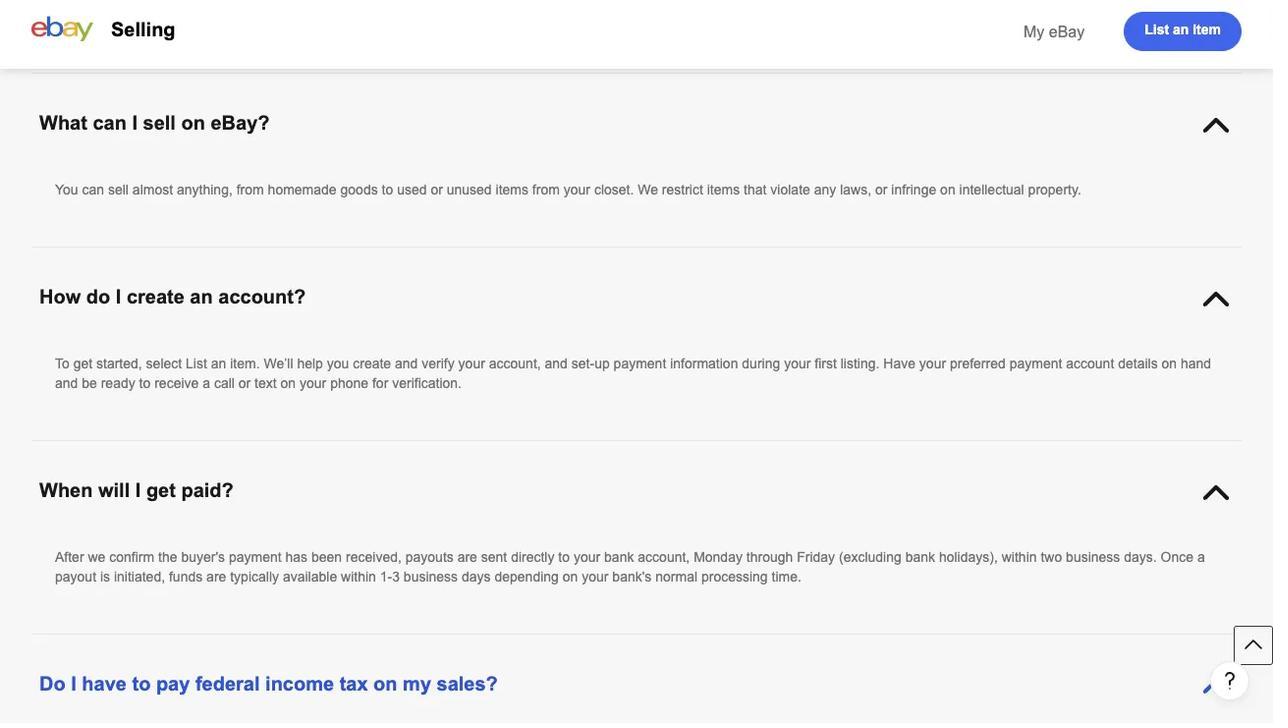 Task type: vqa. For each thing, say whether or not it's contained in the screenshot.
Carpets to the top
no



Task type: describe. For each thing, give the bounding box(es) containing it.
depending
[[495, 569, 559, 584]]

will
[[98, 480, 130, 501]]

we inside after we confirm the buyer's payment has been received, payouts are sent directly to your bank account, monday through friday (excluding bank holidays), within two business days. once a payout is initiated, funds are typically available within 1-3 business days depending on your bank's normal processing time.
[[88, 549, 105, 565]]

income
[[265, 673, 334, 695]]

to left used
[[382, 182, 393, 197]]

i for sell
[[132, 112, 138, 134]]

2 items from the left
[[707, 182, 740, 197]]

monday
[[694, 549, 743, 565]]

control
[[414, 8, 456, 23]]

0 vertical spatial can
[[219, 8, 241, 23]]

holidays),
[[939, 549, 998, 565]]

to left pay
[[132, 673, 151, 695]]

your left bank's
[[582, 569, 609, 584]]

1 vertical spatial are
[[458, 549, 477, 565]]

1 horizontal spatial within
[[1002, 549, 1037, 565]]

how do i create an account?
[[39, 286, 306, 308]]

to inside after we confirm the buyer's payment has been received, payouts are sent directly to your bank account, monday through friday (excluding bank holidays), within two business days. once a payout is initiated, funds are typically available within 1-3 business days depending on your bank's normal processing time.
[[559, 549, 570, 565]]

have
[[884, 356, 916, 371]]

on down the we'll
[[281, 375, 296, 391]]

1 vertical spatial an
[[190, 286, 213, 308]]

my ebay link
[[1024, 23, 1085, 40]]

my
[[403, 673, 431, 695]]

after
[[55, 549, 84, 565]]

we understand that things can happen that are out of your control as a seller. when they do, we have your back.
[[55, 8, 744, 23]]

can for sell
[[93, 112, 127, 134]]

1 vertical spatial within
[[341, 569, 376, 584]]

call
[[214, 375, 235, 391]]

of
[[368, 8, 380, 23]]

normal
[[656, 569, 698, 584]]

on left ebay?
[[181, 112, 205, 134]]

goods
[[341, 182, 378, 197]]

seller.
[[489, 8, 525, 23]]

intellectual
[[960, 182, 1025, 197]]

my ebay
[[1024, 23, 1085, 40]]

your right verify
[[459, 356, 485, 371]]

0 horizontal spatial we
[[55, 8, 75, 23]]

on left "hand"
[[1162, 356, 1177, 371]]

0 vertical spatial sell
[[143, 112, 176, 134]]

received,
[[346, 549, 402, 565]]

available
[[283, 569, 337, 584]]

an inside to get started, select list an item. we'll help you create and verify your account, and set-up payment information during your first listing. have your preferred payment account details on hand and be ready to receive a call or text on your phone for verification.
[[211, 356, 226, 371]]

time.
[[772, 569, 802, 584]]

0 horizontal spatial when
[[39, 480, 93, 501]]

two
[[1041, 549, 1062, 565]]

on right infringe
[[940, 182, 956, 197]]

you
[[55, 182, 78, 197]]

2 bank from the left
[[906, 549, 936, 565]]

0 horizontal spatial that
[[152, 8, 175, 23]]

paid?
[[181, 480, 234, 501]]

to
[[55, 356, 70, 371]]

text
[[255, 375, 277, 391]]

laws,
[[840, 182, 872, 197]]

help
[[297, 356, 323, 371]]

1 bank from the left
[[604, 549, 634, 565]]

ebay
[[1049, 23, 1085, 40]]

payouts
[[406, 549, 454, 565]]

0 vertical spatial business
[[1066, 549, 1121, 565]]

1 horizontal spatial payment
[[614, 356, 667, 371]]

what
[[39, 112, 87, 134]]

0 horizontal spatial sell
[[108, 182, 129, 197]]

1-
[[380, 569, 392, 584]]

payout
[[55, 569, 96, 584]]

pay
[[156, 673, 190, 695]]

a inside after we confirm the buyer's payment has been received, payouts are sent directly to your bank account, monday through friday (excluding bank holidays), within two business days. once a payout is initiated, funds are typically available within 1-3 business days depending on your bank's normal processing time.
[[1198, 549, 1205, 565]]

list inside list an item 'link'
[[1145, 22, 1169, 37]]

1 horizontal spatial that
[[295, 8, 318, 23]]

when will i get paid?
[[39, 480, 234, 501]]

property.
[[1028, 182, 1082, 197]]

your right have at the right of page
[[920, 356, 946, 371]]

typically
[[230, 569, 279, 584]]

1 horizontal spatial or
[[431, 182, 443, 197]]

1 horizontal spatial we
[[638, 182, 658, 197]]

account?
[[218, 286, 306, 308]]

hand
[[1181, 356, 1212, 371]]

1 items from the left
[[496, 182, 529, 197]]

the
[[158, 549, 177, 565]]

we'll
[[264, 356, 293, 371]]

verify
[[422, 356, 455, 371]]

0 horizontal spatial and
[[55, 375, 78, 391]]

listing.
[[841, 356, 880, 371]]

after we confirm the buyer's payment has been received, payouts are sent directly to your bank account, monday through friday (excluding bank holidays), within two business days. once a payout is initiated, funds are typically available within 1-3 business days depending on your bank's normal processing time.
[[55, 549, 1205, 584]]

(excluding
[[839, 549, 902, 565]]

an inside 'link'
[[1173, 22, 1189, 37]]

used
[[397, 182, 427, 197]]

your left 'back.'
[[677, 8, 703, 23]]

2 from from the left
[[532, 182, 560, 197]]

set-
[[572, 356, 595, 371]]

confirm
[[109, 549, 154, 565]]

infringe
[[892, 182, 937, 197]]

has
[[286, 549, 308, 565]]

your left first
[[784, 356, 811, 371]]

any
[[814, 182, 837, 197]]

verification.
[[392, 375, 462, 391]]

can for almost
[[82, 182, 104, 197]]

do,
[[599, 8, 618, 23]]

days
[[462, 569, 491, 584]]

your right of
[[384, 8, 410, 23]]

happen
[[245, 8, 291, 23]]



Task type: locate. For each thing, give the bounding box(es) containing it.
and left set-
[[545, 356, 568, 371]]

and
[[395, 356, 418, 371], [545, 356, 568, 371], [55, 375, 78, 391]]

ready
[[101, 375, 135, 391]]

sent
[[481, 549, 507, 565]]

can right "things"
[[219, 8, 241, 23]]

when left will
[[39, 480, 93, 501]]

create up for
[[353, 356, 391, 371]]

0 vertical spatial we
[[55, 8, 75, 23]]

can right you
[[82, 182, 104, 197]]

violate
[[771, 182, 811, 197]]

bank
[[604, 549, 634, 565], [906, 549, 936, 565]]

0 horizontal spatial a
[[203, 375, 210, 391]]

you
[[327, 356, 349, 371]]

that
[[152, 8, 175, 23], [295, 8, 318, 23], [744, 182, 767, 197]]

that left violate
[[744, 182, 767, 197]]

bank left holidays),
[[906, 549, 936, 565]]

directly
[[511, 549, 555, 565]]

1 horizontal spatial we
[[621, 8, 639, 23]]

account, up 'normal'
[[638, 549, 690, 565]]

account, inside after we confirm the buyer's payment has been received, payouts are sent directly to your bank account, monday through friday (excluding bank holidays), within two business days. once a payout is initiated, funds are typically available within 1-3 business days depending on your bank's normal processing time.
[[638, 549, 690, 565]]

list left item
[[1145, 22, 1169, 37]]

1 horizontal spatial items
[[707, 182, 740, 197]]

initiated,
[[114, 569, 165, 584]]

or down item.
[[239, 375, 251, 391]]

0 horizontal spatial items
[[496, 182, 529, 197]]

0 horizontal spatial bank
[[604, 549, 634, 565]]

2 horizontal spatial are
[[458, 549, 477, 565]]

as
[[459, 8, 474, 23]]

i for create
[[116, 286, 121, 308]]

that right happen
[[295, 8, 318, 23]]

we left understand
[[55, 8, 75, 23]]

1 horizontal spatial when
[[529, 8, 565, 23]]

1 vertical spatial account,
[[638, 549, 690, 565]]

1 horizontal spatial list
[[1145, 22, 1169, 37]]

select
[[146, 356, 182, 371]]

0 vertical spatial get
[[73, 356, 93, 371]]

0 horizontal spatial get
[[73, 356, 93, 371]]

buyer's
[[181, 549, 225, 565]]

1 horizontal spatial have
[[643, 8, 673, 23]]

preferred
[[950, 356, 1006, 371]]

or inside to get started, select list an item. we'll help you create and verify your account, and set-up payment information during your first listing. have your preferred payment account details on hand and be ready to receive a call or text on your phone for verification.
[[239, 375, 251, 391]]

first
[[815, 356, 837, 371]]

to get started, select list an item. we'll help you create and verify your account, and set-up payment information during your first listing. have your preferred payment account details on hand and be ready to receive a call or text on your phone for verification.
[[55, 356, 1212, 391]]

an left item
[[1173, 22, 1189, 37]]

business
[[1066, 549, 1121, 565], [404, 569, 458, 584]]

your left closet.
[[564, 182, 591, 197]]

get right to
[[73, 356, 93, 371]]

or right used
[[431, 182, 443, 197]]

help, opens dialogs image
[[1220, 671, 1240, 691]]

sell left almost
[[108, 182, 129, 197]]

have right do
[[82, 673, 127, 695]]

federal
[[195, 673, 260, 695]]

1 vertical spatial get
[[146, 480, 176, 501]]

sales?
[[437, 673, 498, 695]]

payment inside after we confirm the buyer's payment has been received, payouts are sent directly to your bank account, monday through friday (excluding bank holidays), within two business days. once a payout is initiated, funds are typically available within 1-3 business days depending on your bank's normal processing time.
[[229, 549, 282, 565]]

0 vertical spatial when
[[529, 8, 565, 23]]

0 horizontal spatial create
[[127, 286, 185, 308]]

things
[[179, 8, 215, 23]]

0 horizontal spatial list
[[186, 356, 207, 371]]

are left out
[[322, 8, 342, 23]]

items right restrict on the top of the page
[[707, 182, 740, 197]]

started,
[[96, 356, 142, 371]]

we right closet.
[[638, 182, 658, 197]]

to right ready on the bottom left of page
[[139, 375, 151, 391]]

0 horizontal spatial within
[[341, 569, 376, 584]]

account, inside to get started, select list an item. we'll help you create and verify your account, and set-up payment information during your first listing. have your preferred payment account details on hand and be ready to receive a call or text on your phone for verification.
[[489, 356, 541, 371]]

account, left set-
[[489, 356, 541, 371]]

1 horizontal spatial account,
[[638, 549, 690, 565]]

a left call
[[203, 375, 210, 391]]

0 vertical spatial account,
[[489, 356, 541, 371]]

processing
[[702, 569, 768, 584]]

0 vertical spatial a
[[478, 8, 485, 23]]

for
[[372, 375, 388, 391]]

0 horizontal spatial have
[[82, 673, 127, 695]]

to
[[382, 182, 393, 197], [139, 375, 151, 391], [559, 549, 570, 565], [132, 673, 151, 695]]

on left my
[[374, 673, 398, 695]]

list up receive
[[186, 356, 207, 371]]

an left "account?"
[[190, 286, 213, 308]]

1 vertical spatial we
[[638, 182, 658, 197]]

2 horizontal spatial and
[[545, 356, 568, 371]]

item
[[1193, 22, 1221, 37]]

1 horizontal spatial and
[[395, 356, 418, 371]]

a
[[478, 8, 485, 23], [203, 375, 210, 391], [1198, 549, 1205, 565]]

unused
[[447, 182, 492, 197]]

0 vertical spatial are
[[322, 8, 342, 23]]

information
[[670, 356, 738, 371]]

0 vertical spatial create
[[127, 286, 185, 308]]

1 vertical spatial can
[[93, 112, 127, 134]]

0 vertical spatial an
[[1173, 22, 1189, 37]]

a inside to get started, select list an item. we'll help you create and verify your account, and set-up payment information during your first listing. have your preferred payment account details on hand and be ready to receive a call or text on your phone for verification.
[[203, 375, 210, 391]]

do i have to pay federal income tax on my sales?
[[39, 673, 498, 695]]

what can i sell on ebay?
[[39, 112, 270, 134]]

1 vertical spatial a
[[203, 375, 210, 391]]

2 vertical spatial can
[[82, 182, 104, 197]]

1 horizontal spatial create
[[353, 356, 391, 371]]

1 vertical spatial create
[[353, 356, 391, 371]]

1 vertical spatial business
[[404, 569, 458, 584]]

homemade
[[268, 182, 337, 197]]

or right laws, on the right of the page
[[876, 182, 888, 197]]

1 vertical spatial sell
[[108, 182, 129, 197]]

2 vertical spatial an
[[211, 356, 226, 371]]

have right do,
[[643, 8, 673, 23]]

0 horizontal spatial or
[[239, 375, 251, 391]]

to right the "directly"
[[559, 549, 570, 565]]

get left paid?
[[146, 480, 176, 501]]

closet.
[[594, 182, 634, 197]]

during
[[742, 356, 780, 371]]

once
[[1161, 549, 1194, 565]]

2 horizontal spatial that
[[744, 182, 767, 197]]

2 vertical spatial are
[[206, 569, 226, 584]]

up
[[595, 356, 610, 371]]

on right depending
[[563, 569, 578, 584]]

1 horizontal spatial bank
[[906, 549, 936, 565]]

0 vertical spatial have
[[643, 8, 673, 23]]

1 vertical spatial list
[[186, 356, 207, 371]]

through
[[747, 549, 793, 565]]

list inside to get started, select list an item. we'll help you create and verify your account, and set-up payment information during your first listing. have your preferred payment account details on hand and be ready to receive a call or text on your phone for verification.
[[186, 356, 207, 371]]

0 horizontal spatial business
[[404, 569, 458, 584]]

out
[[345, 8, 365, 23]]

0 vertical spatial we
[[621, 8, 639, 23]]

get
[[73, 356, 93, 371], [146, 480, 176, 501]]

account
[[1066, 356, 1115, 371]]

and down to
[[55, 375, 78, 391]]

do
[[86, 286, 110, 308]]

0 vertical spatial within
[[1002, 549, 1037, 565]]

business right two
[[1066, 549, 1121, 565]]

friday
[[797, 549, 835, 565]]

payment left account
[[1010, 356, 1063, 371]]

from right anything,
[[237, 182, 264, 197]]

create right do
[[127, 286, 185, 308]]

phone
[[330, 375, 369, 391]]

sell up almost
[[143, 112, 176, 134]]

payment right up
[[614, 356, 667, 371]]

selling
[[111, 19, 175, 40]]

1 horizontal spatial are
[[322, 8, 342, 23]]

your right the "directly"
[[574, 549, 601, 565]]

have
[[643, 8, 673, 23], [82, 673, 127, 695]]

1 horizontal spatial a
[[478, 8, 485, 23]]

an up call
[[211, 356, 226, 371]]

we right do,
[[621, 8, 639, 23]]

1 from from the left
[[237, 182, 264, 197]]

3
[[392, 569, 400, 584]]

can right what
[[93, 112, 127, 134]]

0 vertical spatial list
[[1145, 22, 1169, 37]]

your down help
[[300, 375, 327, 391]]

business down payouts
[[404, 569, 458, 584]]

2 vertical spatial a
[[1198, 549, 1205, 565]]

anything,
[[177, 182, 233, 197]]

list an item link
[[1124, 12, 1242, 51]]

0 horizontal spatial we
[[88, 549, 105, 565]]

payment up typically at the bottom left of the page
[[229, 549, 282, 565]]

bank up bank's
[[604, 549, 634, 565]]

get inside to get started, select list an item. we'll help you create and verify your account, and set-up payment information during your first listing. have your preferred payment account details on hand and be ready to receive a call or text on your phone for verification.
[[73, 356, 93, 371]]

a right once
[[1198, 549, 1205, 565]]

on inside after we confirm the buyer's payment has been received, payouts are sent directly to your bank account, monday through friday (excluding bank holidays), within two business days. once a payout is initiated, funds are typically available within 1-3 business days depending on your bank's normal processing time.
[[563, 569, 578, 584]]

1 horizontal spatial get
[[146, 480, 176, 501]]

tax
[[340, 673, 368, 695]]

be
[[82, 375, 97, 391]]

ebay?
[[211, 112, 270, 134]]

back.
[[707, 8, 740, 23]]

list an item
[[1145, 22, 1221, 37]]

2 horizontal spatial payment
[[1010, 356, 1063, 371]]

my
[[1024, 23, 1045, 40]]

1 horizontal spatial from
[[532, 182, 560, 197]]

a right as
[[478, 8, 485, 23]]

can
[[219, 8, 241, 23], [93, 112, 127, 134], [82, 182, 104, 197]]

been
[[312, 549, 342, 565]]

is
[[100, 569, 110, 584]]

1 vertical spatial when
[[39, 480, 93, 501]]

0 horizontal spatial from
[[237, 182, 264, 197]]

funds
[[169, 569, 203, 584]]

within left two
[[1002, 549, 1037, 565]]

1 horizontal spatial sell
[[143, 112, 176, 134]]

i
[[132, 112, 138, 134], [116, 286, 121, 308], [135, 480, 141, 501], [71, 673, 76, 695]]

1 horizontal spatial business
[[1066, 549, 1121, 565]]

1 vertical spatial we
[[88, 549, 105, 565]]

within down "received,"
[[341, 569, 376, 584]]

create inside to get started, select list an item. we'll help you create and verify your account, and set-up payment information during your first listing. have your preferred payment account details on hand and be ready to receive a call or text on your phone for verification.
[[353, 356, 391, 371]]

and up 'verification.'
[[395, 356, 418, 371]]

i for get
[[135, 480, 141, 501]]

2 horizontal spatial or
[[876, 182, 888, 197]]

bank's
[[613, 569, 652, 584]]

we up "is"
[[88, 549, 105, 565]]

restrict
[[662, 182, 703, 197]]

understand
[[79, 8, 148, 23]]

we
[[621, 8, 639, 23], [88, 549, 105, 565]]

within
[[1002, 549, 1037, 565], [341, 569, 376, 584]]

are up the days on the left of page
[[458, 549, 477, 565]]

0 horizontal spatial account,
[[489, 356, 541, 371]]

to inside to get started, select list an item. we'll help you create and verify your account, and set-up payment information during your first listing. have your preferred payment account details on hand and be ready to receive a call or text on your phone for verification.
[[139, 375, 151, 391]]

2 horizontal spatial a
[[1198, 549, 1205, 565]]

are down the buyer's on the bottom left
[[206, 569, 226, 584]]

receive
[[154, 375, 199, 391]]

from left closet.
[[532, 182, 560, 197]]

that left "things"
[[152, 8, 175, 23]]

we
[[55, 8, 75, 23], [638, 182, 658, 197]]

0 horizontal spatial are
[[206, 569, 226, 584]]

1 vertical spatial have
[[82, 673, 127, 695]]

when left they
[[529, 8, 565, 23]]

items right unused
[[496, 182, 529, 197]]

almost
[[133, 182, 173, 197]]

0 horizontal spatial payment
[[229, 549, 282, 565]]

do
[[39, 673, 66, 695]]

days.
[[1124, 549, 1157, 565]]



